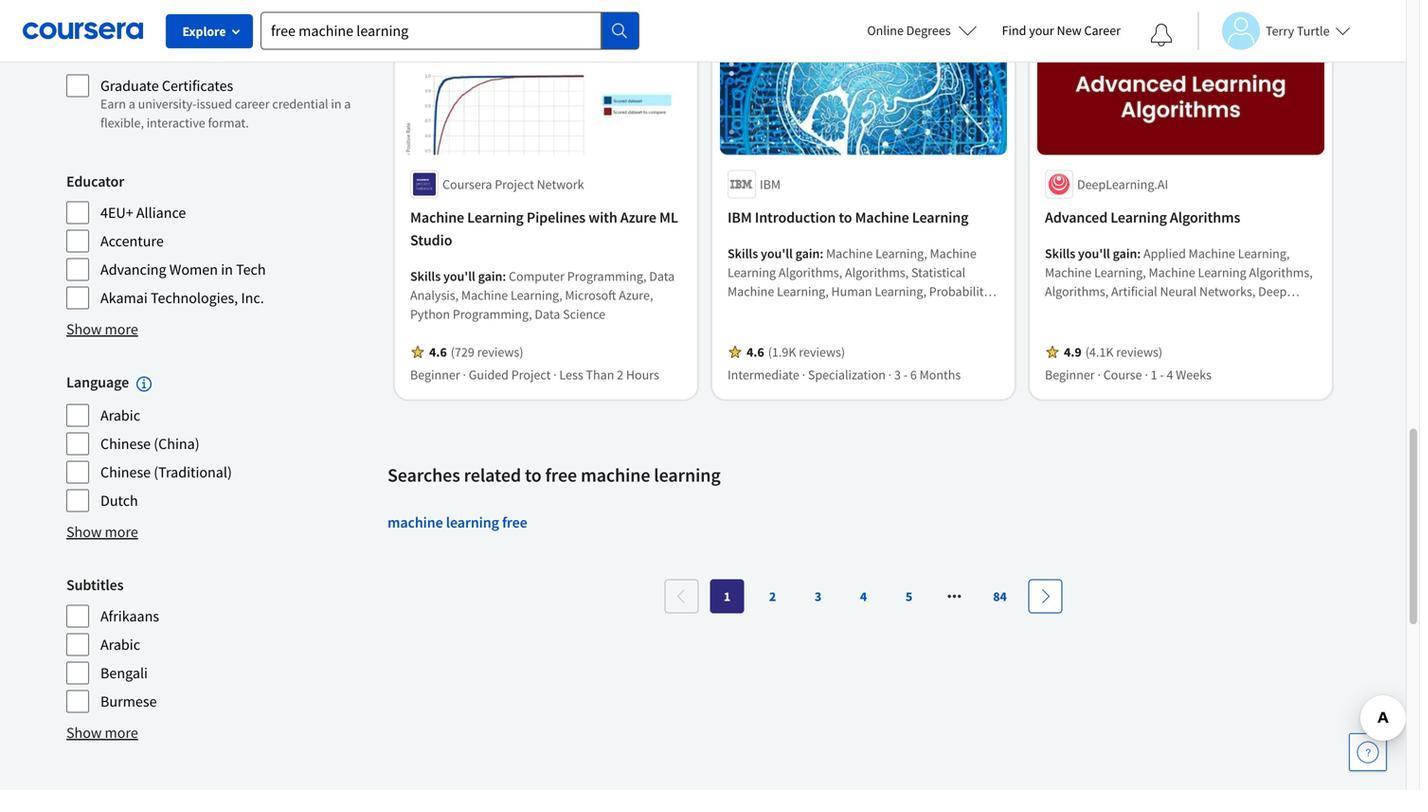 Task type: locate. For each thing, give the bounding box(es) containing it.
0 vertical spatial show
[[66, 320, 102, 339]]

language
[[66, 373, 129, 392]]

0 vertical spatial show more
[[66, 320, 138, 339]]

machine down algorithms
[[1189, 245, 1236, 262]]

2 horizontal spatial network
[[1152, 321, 1199, 338]]

1 vertical spatial to
[[839, 208, 853, 227]]

you'll down introduction
[[761, 245, 793, 262]]

show more button down burmese
[[66, 722, 138, 744]]

2 left 3 button
[[770, 588, 776, 605]]

ibm introduction to machine learning link
[[728, 206, 1000, 229]]

· down (4.1k
[[1098, 366, 1101, 383]]

1 vertical spatial 3
[[815, 588, 822, 605]]

0 vertical spatial ibm
[[760, 176, 781, 193]]

1 vertical spatial ibm
[[728, 208, 752, 227]]

learning, down computer
[[511, 287, 563, 304]]

1 vertical spatial 2
[[770, 588, 776, 605]]

2 more from the top
[[105, 523, 138, 541]]

1 button
[[710, 579, 745, 614]]

2 horizontal spatial skills you'll gain :
[[1046, 245, 1144, 262]]

arabic inside language group
[[100, 406, 140, 425]]

0 vertical spatial free
[[546, 463, 577, 487]]

- left weeks
[[1161, 366, 1165, 383]]

1 show from the top
[[66, 320, 102, 339]]

2 horizontal spatial a
[[344, 95, 351, 112]]

2 - from the left
[[1161, 366, 1165, 383]]

0 horizontal spatial machine
[[388, 513, 443, 532]]

machine up "studio"
[[410, 208, 465, 227]]

2 horizontal spatial reviews)
[[1117, 343, 1163, 360]]

0 vertical spatial learning
[[240, 25, 285, 42]]

learning, up deep
[[1239, 245, 1290, 262]]

without
[[288, 25, 331, 42]]

4.6 left the '(729' on the left top
[[429, 343, 447, 360]]

data up azure,
[[650, 268, 675, 285]]

go to next page image
[[1038, 589, 1054, 604]]

1 vertical spatial arabic
[[100, 635, 140, 654]]

3 reviews) from the left
[[1117, 343, 1163, 360]]

1 arabic from the top
[[100, 406, 140, 425]]

1 horizontal spatial you'll
[[761, 245, 793, 262]]

1 show more from the top
[[66, 320, 138, 339]]

:
[[820, 245, 824, 262], [1138, 245, 1141, 262], [503, 268, 506, 285]]

· left 6
[[889, 366, 892, 383]]

show down "dutch"
[[66, 523, 102, 541]]

3 left 6
[[895, 366, 901, 383]]

gain
[[796, 245, 820, 262], [1113, 245, 1138, 262], [478, 268, 503, 285]]

language group
[[66, 371, 376, 513]]

in inside 'educator' group
[[221, 260, 233, 279]]

0 horizontal spatial 4.6
[[429, 343, 447, 360]]

1 vertical spatial learning
[[654, 463, 721, 487]]

0 horizontal spatial ibm
[[728, 208, 752, 227]]

1 horizontal spatial 3
[[895, 366, 901, 383]]

0 horizontal spatial data
[[535, 305, 561, 323]]

4.6 up intermediate
[[747, 343, 765, 360]]

analysis,
[[410, 287, 459, 304]]

a
[[181, 44, 188, 61], [129, 95, 135, 112], [344, 95, 351, 112]]

What do you want to learn? text field
[[261, 12, 602, 50]]

full
[[191, 44, 209, 61]]

career
[[1085, 22, 1121, 39]]

0 horizontal spatial in
[[221, 260, 233, 279]]

show more button down the "akamai" at the top left
[[66, 318, 138, 341]]

1 vertical spatial data
[[535, 305, 561, 323]]

84
[[994, 588, 1007, 605]]

complete graduate-level learning without committing to a full degree program.
[[100, 25, 331, 61]]

show for burmese
[[66, 723, 102, 742]]

2 vertical spatial show more button
[[66, 722, 138, 744]]

programming, up 4.6 (729 reviews)
[[453, 305, 532, 323]]

0 horizontal spatial skills
[[410, 268, 441, 285]]

4eu+ alliance
[[100, 203, 186, 222]]

arabic
[[100, 406, 140, 425], [100, 635, 140, 654]]

0 vertical spatial arabic
[[100, 406, 140, 425]]

reviews)
[[477, 343, 524, 360], [799, 343, 846, 360], [1117, 343, 1163, 360]]

to
[[167, 44, 179, 61], [839, 208, 853, 227], [525, 463, 542, 487]]

4 left weeks
[[1167, 366, 1174, 383]]

: down introduction
[[820, 245, 824, 262]]

you'll up analysis,
[[444, 268, 476, 285]]

0 horizontal spatial reviews)
[[477, 343, 524, 360]]

a left "full"
[[181, 44, 188, 61]]

6 · from the left
[[1145, 366, 1149, 383]]

more
[[105, 320, 138, 339], [105, 523, 138, 541], [105, 723, 138, 742]]

show more for akamai technologies, inc.
[[66, 320, 138, 339]]

ibm
[[760, 176, 781, 193], [728, 208, 752, 227]]

subtitles group
[[66, 574, 376, 714]]

0 horizontal spatial 2
[[617, 366, 624, 383]]

explore
[[182, 23, 226, 40]]

1 show more button from the top
[[66, 318, 138, 341]]

1 vertical spatial 1
[[724, 588, 731, 605]]

0 vertical spatial machine
[[581, 463, 651, 487]]

to inside the ibm introduction to machine learning link
[[839, 208, 853, 227]]

information about this filter group image
[[137, 377, 152, 392]]

to for searches related to free machine learning
[[525, 463, 542, 487]]

beginner
[[410, 366, 460, 383], [1046, 366, 1095, 383]]

1 horizontal spatial in
[[331, 95, 342, 112]]

skills down introduction
[[728, 245, 759, 262]]

machine right analysis,
[[462, 287, 508, 304]]

coursera project network
[[443, 176, 584, 193]]

2 horizontal spatial learning
[[654, 463, 721, 487]]

chinese (china)
[[100, 434, 200, 453]]

chinese (traditional)
[[100, 463, 232, 482]]

afrikaans
[[100, 607, 159, 626]]

2 · from the left
[[554, 366, 557, 383]]

show notifications image
[[1151, 24, 1173, 46]]

dutch
[[100, 491, 138, 510]]

show
[[66, 320, 102, 339], [66, 523, 102, 541], [66, 723, 102, 742]]

more down burmese
[[105, 723, 138, 742]]

show more for dutch
[[66, 523, 138, 541]]

ibm up introduction
[[760, 176, 781, 193]]

0 vertical spatial 3
[[895, 366, 901, 383]]

1 vertical spatial show more
[[66, 523, 138, 541]]

committing
[[100, 44, 165, 61]]

you'll
[[761, 245, 793, 262], [1079, 245, 1111, 262], [444, 268, 476, 285]]

neural
[[1161, 283, 1197, 300]]

to inside "complete graduate-level learning without committing to a full degree program."
[[167, 44, 179, 61]]

show more button
[[66, 318, 138, 341], [66, 521, 138, 543], [66, 722, 138, 744]]

1 vertical spatial algorithms,
[[1046, 283, 1109, 300]]

2 4.6 from the left
[[747, 343, 765, 360]]

· down the '(729' on the left top
[[463, 366, 466, 383]]

coursera image
[[23, 15, 143, 46]]

2 show from the top
[[66, 523, 102, 541]]

more for dutch
[[105, 523, 138, 541]]

0 horizontal spatial algorithms,
[[1046, 283, 1109, 300]]

1 horizontal spatial beginner
[[1046, 366, 1095, 383]]

accenture
[[100, 232, 164, 251]]

skills you'll gain : down introduction
[[728, 245, 827, 262]]

2 show more from the top
[[66, 523, 138, 541]]

2 horizontal spatial :
[[1138, 245, 1141, 262]]

ml
[[660, 208, 678, 227]]

3 show more button from the top
[[66, 722, 138, 744]]

find your new career
[[1003, 22, 1121, 39]]

0 vertical spatial to
[[167, 44, 179, 61]]

you'll down advanced
[[1079, 245, 1111, 262]]

project right coursera
[[495, 176, 534, 193]]

(4.1k
[[1086, 343, 1114, 360]]

show more for burmese
[[66, 723, 138, 742]]

a inside "complete graduate-level learning without committing to a full degree program."
[[181, 44, 188, 61]]

· down 4.6 (1.9k reviews)
[[802, 366, 806, 383]]

1 vertical spatial more
[[105, 523, 138, 541]]

1 horizontal spatial ibm
[[760, 176, 781, 193]]

1 vertical spatial free
[[502, 513, 528, 532]]

software,
[[1097, 321, 1149, 338]]

0 horizontal spatial -
[[904, 366, 908, 383]]

None search field
[[261, 12, 640, 50]]

show down burmese
[[66, 723, 102, 742]]

1 vertical spatial machine
[[388, 513, 443, 532]]

2 reviews) from the left
[[799, 343, 846, 360]]

gain for advanced learning algorithms
[[1113, 245, 1138, 262]]

machine learning pipelines with azure ml studio link
[[410, 206, 682, 251]]

1 horizontal spatial learning
[[446, 513, 499, 532]]

show for dutch
[[66, 523, 102, 541]]

find
[[1003, 22, 1027, 39]]

searches
[[388, 463, 460, 487]]

show more down burmese
[[66, 723, 138, 742]]

2 vertical spatial show more
[[66, 723, 138, 742]]

reviews) for with
[[477, 343, 524, 360]]

with
[[589, 208, 618, 227]]

specialization
[[808, 366, 886, 383]]

show more button down "dutch"
[[66, 521, 138, 543]]

free
[[546, 463, 577, 487], [502, 513, 528, 532]]

2 vertical spatial show
[[66, 723, 102, 742]]

skills down advanced
[[1046, 245, 1076, 262]]

beginner · course · 1 - 4 weeks
[[1046, 366, 1212, 383]]

free down the related
[[502, 513, 528, 532]]

explore button
[[166, 14, 253, 48]]

science
[[563, 305, 606, 323]]

beginner down the '(729' on the left top
[[410, 366, 460, 383]]

data
[[650, 268, 675, 285], [535, 305, 561, 323]]

0 vertical spatial in
[[331, 95, 342, 112]]

a right credential
[[344, 95, 351, 112]]

-
[[904, 366, 908, 383], [1161, 366, 1165, 383]]

1 horizontal spatial free
[[546, 463, 577, 487]]

1 vertical spatial show
[[66, 523, 102, 541]]

certificates
[[162, 76, 233, 95]]

0 horizontal spatial you'll
[[444, 268, 476, 285]]

0 vertical spatial more
[[105, 320, 138, 339]]

3 show from the top
[[66, 723, 102, 742]]

algorithms,
[[1250, 264, 1314, 281], [1046, 283, 1109, 300]]

skills you'll gain : up analysis,
[[410, 268, 509, 285]]

reviews) up beginner · course · 1 - 4 weeks
[[1117, 343, 1163, 360]]

1 horizontal spatial gain
[[796, 245, 820, 262]]

chinese for chinese (traditional)
[[100, 463, 151, 482]]

to right the related
[[525, 463, 542, 487]]

1 horizontal spatial 2
[[770, 588, 776, 605]]

3 more from the top
[[105, 723, 138, 742]]

2 beginner from the left
[[1046, 366, 1095, 383]]

to right introduction
[[839, 208, 853, 227]]

2 horizontal spatial you'll
[[1079, 245, 1111, 262]]

0 horizontal spatial skills you'll gain :
[[410, 268, 509, 285]]

1 vertical spatial in
[[221, 260, 233, 279]]

: left computer
[[503, 268, 506, 285]]

1 horizontal spatial -
[[1161, 366, 1165, 383]]

1 horizontal spatial machine
[[581, 463, 651, 487]]

2 button
[[756, 579, 790, 614]]

2 vertical spatial network
[[1152, 321, 1199, 338]]

1 4.6 from the left
[[429, 343, 447, 360]]

1 - from the left
[[904, 366, 908, 383]]

programming, up microsoft
[[568, 268, 647, 285]]

you'll for advanced learning algorithms
[[1079, 245, 1111, 262]]

network up pipelines
[[537, 176, 584, 193]]

more for burmese
[[105, 723, 138, 742]]

0 horizontal spatial 1
[[724, 588, 731, 605]]

1 right the course on the top right of the page
[[1151, 366, 1158, 383]]

5 · from the left
[[1098, 366, 1101, 383]]

computer
[[509, 268, 565, 285]]

1 reviews) from the left
[[477, 343, 524, 360]]

1 horizontal spatial data
[[650, 268, 675, 285]]

1 left the '2' button
[[724, 588, 731, 605]]

2 chinese from the top
[[100, 463, 151, 482]]

2 horizontal spatial gain
[[1113, 245, 1138, 262]]

machine learning free
[[388, 513, 528, 532]]

show down the "akamai" at the top left
[[66, 320, 102, 339]]

1 horizontal spatial 4.6
[[747, 343, 765, 360]]

model,
[[1150, 302, 1187, 319]]

2 right than
[[617, 366, 624, 383]]

you'll for machine learning pipelines with azure ml studio
[[444, 268, 476, 285]]

2 vertical spatial learning
[[446, 513, 499, 532]]

1 horizontal spatial reviews)
[[799, 343, 846, 360]]

· right the course on the top right of the page
[[1145, 366, 1149, 383]]

beginner · guided project · less than 2 hours
[[410, 366, 660, 383]]

azure,
[[619, 287, 654, 304]]

0 horizontal spatial to
[[167, 44, 179, 61]]

network up 'software,'
[[1100, 302, 1147, 319]]

project left less
[[512, 366, 551, 383]]

3 right the '2' button
[[815, 588, 822, 605]]

(1.9k
[[768, 343, 797, 360]]

2 show more button from the top
[[66, 521, 138, 543]]

4 left 5 at the right bottom of page
[[861, 588, 867, 605]]

0 vertical spatial network
[[537, 176, 584, 193]]

0 horizontal spatial learning
[[240, 25, 285, 42]]

programming,
[[568, 268, 647, 285], [453, 305, 532, 323]]

to down graduate-
[[167, 44, 179, 61]]

machine right introduction
[[856, 208, 910, 227]]

- for to
[[904, 366, 908, 383]]

show more button for dutch
[[66, 521, 138, 543]]

in right credential
[[331, 95, 342, 112]]

career
[[235, 95, 270, 112]]

1 vertical spatial 4
[[861, 588, 867, 605]]

skills up analysis,
[[410, 268, 441, 285]]

1 vertical spatial chinese
[[100, 463, 151, 482]]

: left 'applied'
[[1138, 245, 1141, 262]]

1 vertical spatial network
[[1100, 302, 1147, 319]]

free right the related
[[546, 463, 577, 487]]

reviews) up guided on the top left of page
[[477, 343, 524, 360]]

learning, inside computer programming, data analysis, machine learning, microsoft azure, python programming, data science
[[511, 287, 563, 304]]

reviews) up intermediate · specialization · 3 - 6 months
[[799, 343, 846, 360]]

data left science
[[535, 305, 561, 323]]

· left less
[[554, 366, 557, 383]]

2 arabic from the top
[[100, 635, 140, 654]]

than
[[586, 366, 615, 383]]

to for ibm introduction to machine learning
[[839, 208, 853, 227]]

2
[[617, 366, 624, 383], [770, 588, 776, 605]]

arabic up bengali
[[100, 635, 140, 654]]

applied machine learning, machine learning, machine learning algorithms, algorithms, artificial neural networks, deep learning, network model, tensorflow, machine learning software, network architecture
[[1046, 245, 1314, 338]]

postgraduate diploma
[[100, 6, 241, 25]]

network down model,
[[1152, 321, 1199, 338]]

0 horizontal spatial programming,
[[453, 305, 532, 323]]

show for akamai technologies, inc.
[[66, 320, 102, 339]]

algorithms, left artificial
[[1046, 283, 1109, 300]]

ibm left introduction
[[728, 208, 752, 227]]

2 horizontal spatial to
[[839, 208, 853, 227]]

machine up neural
[[1149, 264, 1196, 281]]

terry turtle button
[[1198, 12, 1351, 50]]

chinese up chinese (traditional)
[[100, 434, 151, 453]]

0 vertical spatial 1
[[1151, 366, 1158, 383]]

gain for machine learning pipelines with azure ml studio
[[478, 268, 503, 285]]

0 horizontal spatial network
[[537, 176, 584, 193]]

more down "dutch"
[[105, 523, 138, 541]]

gain down introduction
[[796, 245, 820, 262]]

learning, up artificial
[[1095, 264, 1147, 281]]

0 horizontal spatial 4
[[861, 588, 867, 605]]

1 chinese from the top
[[100, 434, 151, 453]]

beginner down 4.9 on the right top of the page
[[1046, 366, 1095, 383]]

arabic inside subtitles group
[[100, 635, 140, 654]]

a right earn
[[129, 95, 135, 112]]

1 horizontal spatial 4
[[1167, 366, 1174, 383]]

2 horizontal spatial skills
[[1046, 245, 1076, 262]]

advancing women in tech
[[100, 260, 266, 279]]

show more down "dutch"
[[66, 523, 138, 541]]

1 beginner from the left
[[410, 366, 460, 383]]

84 button
[[983, 579, 1018, 614]]

0 vertical spatial chinese
[[100, 434, 151, 453]]

find your new career link
[[993, 19, 1131, 43]]

terry
[[1266, 22, 1295, 39]]

skills you'll gain : for machine learning pipelines with azure ml studio
[[410, 268, 509, 285]]

0 horizontal spatial gain
[[478, 268, 503, 285]]

arabic down information about this filter group image
[[100, 406, 140, 425]]

more down the "akamai" at the top left
[[105, 320, 138, 339]]

1 horizontal spatial a
[[181, 44, 188, 61]]

1 horizontal spatial programming,
[[568, 268, 647, 285]]

0 horizontal spatial :
[[503, 268, 506, 285]]

gain left computer
[[478, 268, 503, 285]]

algorithms, up deep
[[1250, 264, 1314, 281]]

learning inside "complete graduate-level learning without committing to a full degree program."
[[240, 25, 285, 42]]

3
[[895, 366, 901, 383], [815, 588, 822, 605]]

skills you'll gain : down advanced
[[1046, 245, 1144, 262]]

machine inside computer programming, data analysis, machine learning, microsoft azure, python programming, data science
[[462, 287, 508, 304]]

4.6
[[429, 343, 447, 360], [747, 343, 765, 360]]

1 horizontal spatial :
[[820, 245, 824, 262]]

show more down the "akamai" at the top left
[[66, 320, 138, 339]]

azure
[[621, 208, 657, 227]]

1 more from the top
[[105, 320, 138, 339]]

gain up artificial
[[1113, 245, 1138, 262]]

1 vertical spatial show more button
[[66, 521, 138, 543]]

skills you'll gain : for advanced learning algorithms
[[1046, 245, 1144, 262]]

0 vertical spatial programming,
[[568, 268, 647, 285]]

in left 'tech'
[[221, 260, 233, 279]]

postgraduate
[[100, 6, 185, 25]]

computer programming, data analysis, machine learning, microsoft azure, python programming, data science
[[410, 268, 675, 323]]

3 show more from the top
[[66, 723, 138, 742]]

0 vertical spatial show more button
[[66, 318, 138, 341]]

0 horizontal spatial free
[[502, 513, 528, 532]]

advancing
[[100, 260, 166, 279]]

2 vertical spatial to
[[525, 463, 542, 487]]

chinese up "dutch"
[[100, 463, 151, 482]]

- left 6
[[904, 366, 908, 383]]

1
[[1151, 366, 1158, 383], [724, 588, 731, 605]]

advanced
[[1046, 208, 1108, 227]]

0 horizontal spatial beginner
[[410, 366, 460, 383]]

artificial
[[1112, 283, 1158, 300]]



Task type: vqa. For each thing, say whether or not it's contained in the screenshot.
admission
no



Task type: describe. For each thing, give the bounding box(es) containing it.
degrees
[[907, 22, 951, 39]]

0 vertical spatial algorithms,
[[1250, 264, 1314, 281]]

intermediate · specialization · 3 - 6 months
[[728, 366, 961, 383]]

new
[[1057, 22, 1082, 39]]

in inside earn a university-issued career credential in a flexible, interactive format.
[[331, 95, 342, 112]]

akamai
[[100, 289, 148, 308]]

burmese
[[100, 692, 157, 711]]

tensorflow,
[[1190, 302, 1254, 319]]

tech
[[236, 260, 266, 279]]

earn
[[100, 95, 126, 112]]

level
[[211, 25, 237, 42]]

intermediate
[[728, 366, 800, 383]]

hidden pages image
[[947, 589, 963, 604]]

algorithms
[[1171, 208, 1241, 227]]

pipelines
[[527, 208, 586, 227]]

online
[[868, 22, 904, 39]]

4.6 for machine learning pipelines with azure ml studio
[[429, 343, 447, 360]]

online degrees
[[868, 22, 951, 39]]

learning inside machine learning pipelines with azure ml studio
[[467, 208, 524, 227]]

python
[[410, 305, 450, 323]]

graduate certificates
[[100, 76, 233, 95]]

course
[[1104, 366, 1143, 383]]

: for advanced learning algorithms
[[1138, 245, 1141, 262]]

4 button
[[847, 579, 881, 614]]

4.6 (1.9k reviews)
[[747, 343, 846, 360]]

a for graduate
[[344, 95, 351, 112]]

(729
[[451, 343, 475, 360]]

graduate-
[[157, 25, 211, 42]]

introduction
[[755, 208, 836, 227]]

1 horizontal spatial network
[[1100, 302, 1147, 319]]

advanced learning algorithms link
[[1046, 206, 1318, 229]]

architecture
[[1202, 321, 1270, 338]]

earn a university-issued career credential in a flexible, interactive format.
[[100, 95, 351, 131]]

university-
[[138, 95, 197, 112]]

skills for advanced learning algorithms
[[1046, 245, 1076, 262]]

4.9
[[1064, 343, 1082, 360]]

hours
[[626, 366, 660, 383]]

less
[[560, 366, 584, 383]]

diploma
[[188, 6, 241, 25]]

program.
[[252, 44, 303, 61]]

skills for machine learning pipelines with azure ml studio
[[410, 268, 441, 285]]

inc.
[[241, 289, 264, 308]]

degree
[[211, 44, 249, 61]]

machine down deep
[[1257, 302, 1304, 319]]

0 vertical spatial 2
[[617, 366, 624, 383]]

1 horizontal spatial skills you'll gain :
[[728, 245, 827, 262]]

advanced learning algorithms
[[1046, 208, 1241, 227]]

2 inside button
[[770, 588, 776, 605]]

4 inside button
[[861, 588, 867, 605]]

related
[[464, 463, 521, 487]]

0 horizontal spatial a
[[129, 95, 135, 112]]

interactive
[[147, 114, 205, 131]]

credential
[[272, 95, 329, 112]]

4 · from the left
[[889, 366, 892, 383]]

1 · from the left
[[463, 366, 466, 383]]

(china)
[[154, 434, 200, 453]]

subtitles
[[66, 576, 124, 595]]

help center image
[[1357, 741, 1380, 764]]

technologies,
[[151, 289, 238, 308]]

applied
[[1144, 245, 1187, 262]]

ibm introduction to machine learning
[[728, 208, 969, 227]]

1 horizontal spatial 1
[[1151, 366, 1158, 383]]

issued
[[197, 95, 232, 112]]

4.6 for ibm introduction to machine learning
[[747, 343, 765, 360]]

4.6 (729 reviews)
[[429, 343, 524, 360]]

1 inside button
[[724, 588, 731, 605]]

4.9 (4.1k reviews)
[[1064, 343, 1163, 360]]

5 button
[[892, 579, 927, 614]]

bengali
[[100, 664, 148, 683]]

weeks
[[1177, 366, 1212, 383]]

machine inside machine learning pipelines with azure ml studio
[[410, 208, 465, 227]]

deeplearning.ai
[[1078, 176, 1169, 193]]

chinese for chinese (china)
[[100, 434, 151, 453]]

ibm for ibm introduction to machine learning
[[728, 208, 752, 227]]

a for postgraduate
[[181, 44, 188, 61]]

0 vertical spatial data
[[650, 268, 675, 285]]

: for machine learning pipelines with azure ml studio
[[503, 268, 506, 285]]

6
[[911, 366, 917, 383]]

show more button for akamai technologies, inc.
[[66, 318, 138, 341]]

complete
[[100, 25, 154, 42]]

reviews) for machine
[[799, 343, 846, 360]]

coursera
[[443, 176, 492, 193]]

1 horizontal spatial skills
[[728, 245, 759, 262]]

0 vertical spatial 4
[[1167, 366, 1174, 383]]

searches related to free machine learning
[[388, 463, 721, 487]]

educator group
[[66, 170, 376, 310]]

0 vertical spatial project
[[495, 176, 534, 193]]

machine down advanced
[[1046, 264, 1092, 281]]

months
[[920, 366, 961, 383]]

3 · from the left
[[802, 366, 806, 383]]

turtle
[[1298, 22, 1330, 39]]

more for akamai technologies, inc.
[[105, 320, 138, 339]]

5
[[906, 588, 913, 605]]

guided
[[469, 366, 509, 383]]

beginner for advanced learning algorithms
[[1046, 366, 1095, 383]]

learning, up 4.9 on the right top of the page
[[1046, 302, 1097, 319]]

show more button for burmese
[[66, 722, 138, 744]]

3 button
[[801, 579, 836, 614]]

microsoft
[[565, 287, 617, 304]]

machine learning pipelines with azure ml studio
[[410, 208, 678, 250]]

3 inside button
[[815, 588, 822, 605]]

- for algorithms
[[1161, 366, 1165, 383]]

your
[[1030, 22, 1055, 39]]

ibm for ibm
[[760, 176, 781, 193]]

online degrees button
[[852, 9, 993, 51]]

beginner for machine learning pipelines with azure ml studio
[[410, 366, 460, 383]]

1 vertical spatial project
[[512, 366, 551, 383]]

akamai technologies, inc.
[[100, 289, 264, 308]]



